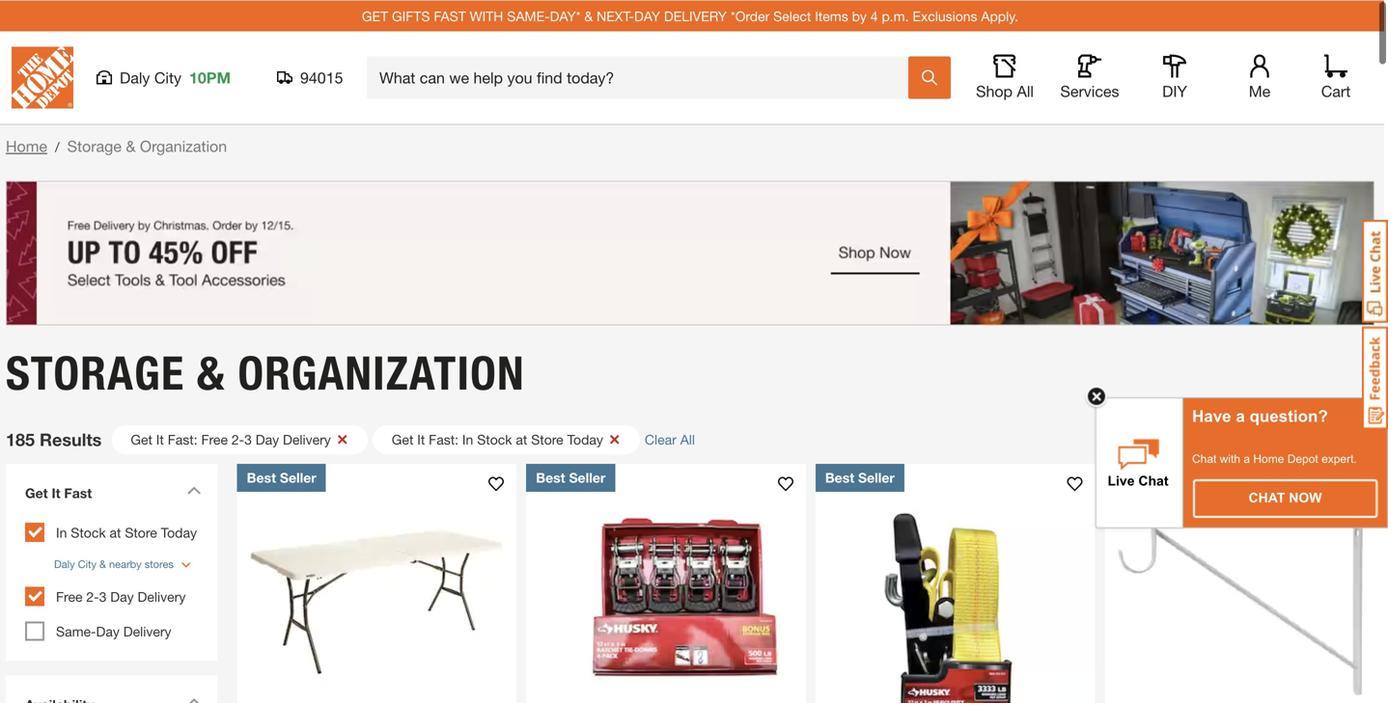 Task type: describe. For each thing, give the bounding box(es) containing it.
best for the white heavy-duty shelf bracket and rod support image
[[1115, 470, 1144, 485]]

best for 6 ft. fold-in-half table: almond image
[[247, 470, 276, 485]]

services button
[[1059, 54, 1121, 100]]

storage & organization
[[6, 345, 525, 401]]

exclusions
[[913, 7, 978, 23]]

live chat image
[[1362, 220, 1388, 323]]

have a question?
[[1192, 407, 1328, 426]]

cart
[[1321, 82, 1351, 100]]

clear all
[[645, 431, 695, 447]]

today inside button
[[567, 431, 603, 447]]

get it fast: free 2-3 day delivery
[[131, 431, 331, 447]]

get it fast link
[[15, 473, 208, 518]]

0 horizontal spatial 2-
[[86, 589, 99, 605]]

diy button
[[1144, 54, 1206, 100]]

all for shop all
[[1017, 82, 1034, 100]]

& left "nearby"
[[99, 558, 106, 570]]

top
[[1280, 425, 1302, 441]]

shop all
[[976, 82, 1034, 100]]

shop all button
[[974, 54, 1036, 100]]

2- inside button
[[232, 431, 244, 447]]

daly city 10pm
[[120, 68, 231, 86]]

4
[[871, 7, 878, 23]]

apply.
[[981, 7, 1019, 23]]

1 vertical spatial organization
[[238, 345, 525, 401]]

1 vertical spatial 3
[[99, 589, 107, 605]]

now
[[1289, 491, 1322, 506]]

1 vertical spatial storage
[[6, 345, 185, 401]]

nearby
[[109, 558, 142, 570]]

home link
[[6, 137, 47, 155]]

chat now link
[[1194, 481, 1377, 517]]

0 horizontal spatial at
[[110, 525, 121, 540]]

& right / at the left of the page
[[126, 137, 136, 155]]

by:
[[1251, 425, 1270, 441]]

& up get it fast: free 2-3 day delivery in the left of the page
[[197, 345, 226, 401]]

seller for 27 ft. x 2 in. heavy-duty ratchet tie-down strap with j hook 'image'
[[858, 470, 895, 485]]

free inside button
[[201, 431, 228, 447]]

/
[[55, 139, 60, 154]]

day*
[[550, 7, 581, 23]]

daly for daly city 10pm
[[120, 68, 150, 86]]

cart link
[[1315, 54, 1357, 100]]

chat with a home depot expert.
[[1192, 453, 1357, 466]]

get for get it fast: free 2-3 day delivery
[[131, 431, 152, 447]]

in stock at store today link
[[56, 525, 197, 540]]

get
[[362, 7, 388, 23]]

services
[[1061, 82, 1119, 100]]

3 inside button
[[244, 431, 252, 447]]

delivery inside button
[[283, 431, 331, 447]]

185
[[6, 429, 35, 450]]

daly city & nearby stores
[[54, 558, 174, 570]]

get it fast: free 2-3 day delivery button
[[111, 425, 368, 454]]

me
[[1249, 82, 1271, 100]]

0 vertical spatial storage
[[67, 137, 122, 155]]

results
[[40, 429, 102, 450]]

seller for the white heavy-duty shelf bracket and rod support image
[[1148, 470, 1184, 485]]

city for &
[[78, 558, 97, 570]]

me button
[[1229, 54, 1291, 100]]

94015 button
[[277, 68, 344, 87]]

What can we help you find today? search field
[[379, 57, 908, 98]]

185 results
[[6, 429, 102, 450]]

fast
[[434, 7, 466, 23]]

expert.
[[1322, 453, 1357, 466]]

day inside button
[[256, 431, 279, 447]]

feedback link image
[[1362, 326, 1388, 431]]

27 ft. x 2 in. heavy-duty ratchet tie-down strap with j hook image
[[816, 464, 1095, 704]]

it for get it fast: in stock at store today
[[417, 431, 425, 447]]

6 ft. fold-in-half table: almond image
[[237, 464, 517, 704]]

with
[[1220, 453, 1241, 466]]

have
[[1192, 407, 1232, 426]]

depot
[[1288, 453, 1319, 466]]

fast
[[64, 485, 92, 501]]

1 vertical spatial free
[[56, 589, 83, 605]]

best for 27 ft. x 2 in. heavy-duty ratchet tie-down strap with j hook 'image'
[[825, 470, 855, 485]]

1 horizontal spatial home
[[1254, 453, 1284, 466]]

2 vertical spatial day
[[96, 624, 120, 639]]

clear all button
[[645, 429, 710, 450]]

chat
[[1249, 491, 1285, 506]]

sort
[[1222, 425, 1248, 441]]

p.m.
[[882, 7, 909, 23]]

0 horizontal spatial in
[[56, 525, 67, 540]]



Task type: locate. For each thing, give the bounding box(es) containing it.
0 vertical spatial a
[[1236, 407, 1245, 426]]

get for get it fast: in stock at store today
[[392, 431, 414, 447]]

0 vertical spatial home
[[6, 137, 47, 155]]

get
[[131, 431, 152, 447], [392, 431, 414, 447], [25, 485, 48, 501]]

0 vertical spatial 2-
[[232, 431, 244, 447]]

0 vertical spatial day
[[256, 431, 279, 447]]

get it fast
[[25, 485, 92, 501]]

today left clear
[[567, 431, 603, 447]]

1 horizontal spatial organization
[[238, 345, 525, 401]]

next-
[[597, 7, 634, 23]]

day
[[634, 7, 660, 23]]

get for get it fast
[[25, 485, 48, 501]]

2 horizontal spatial it
[[417, 431, 425, 447]]

home left / at the left of the page
[[6, 137, 47, 155]]

1 vertical spatial in
[[56, 525, 67, 540]]

chat now
[[1249, 491, 1322, 506]]

home / storage & organization
[[6, 137, 227, 155]]

free
[[201, 431, 228, 447], [56, 589, 83, 605]]

0 vertical spatial free
[[201, 431, 228, 447]]

0 horizontal spatial store
[[125, 525, 157, 540]]

it for get it fast: free 2-3 day delivery
[[156, 431, 164, 447]]

0 vertical spatial daly
[[120, 68, 150, 86]]

1 horizontal spatial city
[[154, 68, 182, 86]]

home down by:
[[1254, 453, 1284, 466]]

0 vertical spatial at
[[516, 431, 527, 447]]

items
[[815, 7, 848, 23]]

0 vertical spatial stock
[[477, 431, 512, 447]]

it
[[156, 431, 164, 447], [417, 431, 425, 447], [52, 485, 60, 501]]

all right clear
[[680, 431, 695, 447]]

1 vertical spatial delivery
[[138, 589, 186, 605]]

3 best seller from the left
[[825, 470, 895, 485]]

delivery down free 2-3 day delivery
[[123, 624, 171, 639]]

free up same- at left bottom
[[56, 589, 83, 605]]

1 vertical spatial day
[[110, 589, 134, 605]]

store inside button
[[531, 431, 564, 447]]

3 best from the left
[[825, 470, 855, 485]]

fast: for free
[[168, 431, 198, 447]]

1 vertical spatial daly
[[54, 558, 75, 570]]

by
[[852, 7, 867, 23]]

get inside get it fast: free 2-3 day delivery button
[[131, 431, 152, 447]]

organization
[[140, 137, 227, 155], [238, 345, 525, 401]]

free up caret icon
[[201, 431, 228, 447]]

today up 'stores'
[[161, 525, 197, 540]]

best
[[247, 470, 276, 485], [536, 470, 565, 485], [825, 470, 855, 485], [1115, 470, 1144, 485]]

best for 12 ft. x 1 in. ratchet tie-down straps with s-hook (4-pack) image
[[536, 470, 565, 485]]

10pm
[[189, 68, 231, 86]]

1 horizontal spatial daly
[[120, 68, 150, 86]]

2- up same- at left bottom
[[86, 589, 99, 605]]

daly for daly city & nearby stores
[[54, 558, 75, 570]]

get it fast: in stock at store today button
[[372, 425, 640, 454]]

a right with
[[1244, 453, 1250, 466]]

0 horizontal spatial organization
[[140, 137, 227, 155]]

0 horizontal spatial daly
[[54, 558, 75, 570]]

1 horizontal spatial all
[[1017, 82, 1034, 100]]

seller for 12 ft. x 1 in. ratchet tie-down straps with s-hook (4-pack) image
[[569, 470, 606, 485]]

clear
[[645, 431, 677, 447]]

1 horizontal spatial stock
[[477, 431, 512, 447]]

same-day delivery
[[56, 624, 171, 639]]

0 horizontal spatial free
[[56, 589, 83, 605]]

1 vertical spatial store
[[125, 525, 157, 540]]

1 vertical spatial a
[[1244, 453, 1250, 466]]

0 horizontal spatial today
[[161, 525, 197, 540]]

2 seller from the left
[[569, 470, 606, 485]]

all for clear all
[[680, 431, 695, 447]]

1 vertical spatial today
[[161, 525, 197, 540]]

4 seller from the left
[[1148, 470, 1184, 485]]

daly up the home / storage & organization
[[120, 68, 150, 86]]

4 best from the left
[[1115, 470, 1144, 485]]

0 vertical spatial organization
[[140, 137, 227, 155]]

94015
[[300, 68, 343, 86]]

in
[[462, 431, 473, 447], [56, 525, 67, 540]]

2 vertical spatial delivery
[[123, 624, 171, 639]]

storage
[[67, 137, 122, 155], [6, 345, 185, 401]]

0 vertical spatial all
[[1017, 82, 1034, 100]]

shop
[[976, 82, 1013, 100]]

1 best from the left
[[247, 470, 276, 485]]

3
[[244, 431, 252, 447], [99, 589, 107, 605]]

1 horizontal spatial 3
[[244, 431, 252, 447]]

all
[[1017, 82, 1034, 100], [680, 431, 695, 447]]

0 horizontal spatial 3
[[99, 589, 107, 605]]

2- down "storage & organization"
[[232, 431, 244, 447]]

& right day*
[[584, 7, 593, 23]]

same-day delivery link
[[56, 624, 171, 639]]

0 horizontal spatial stock
[[71, 525, 106, 540]]

day down free 2-3 day delivery
[[96, 624, 120, 639]]

stock
[[477, 431, 512, 447], [71, 525, 106, 540]]

get gifts fast with same-day* & next-day delivery *order select items by 4 p.m. exclusions apply.
[[362, 7, 1019, 23]]

4 best seller from the left
[[1115, 470, 1184, 485]]

1 vertical spatial stock
[[71, 525, 106, 540]]

1 seller from the left
[[280, 470, 316, 485]]

delivery down 'stores'
[[138, 589, 186, 605]]

storage up results
[[6, 345, 185, 401]]

get inside get it fast link
[[25, 485, 48, 501]]

in inside button
[[462, 431, 473, 447]]

2 horizontal spatial get
[[392, 431, 414, 447]]

at
[[516, 431, 527, 447], [110, 525, 121, 540]]

2 fast: from the left
[[429, 431, 459, 447]]

free 2-3 day delivery link
[[56, 589, 186, 605]]

1 vertical spatial all
[[680, 431, 695, 447]]

1 vertical spatial at
[[110, 525, 121, 540]]

at inside button
[[516, 431, 527, 447]]

0 vertical spatial today
[[567, 431, 603, 447]]

city for 10pm
[[154, 68, 182, 86]]

1 vertical spatial home
[[1254, 453, 1284, 466]]

1 horizontal spatial get
[[131, 431, 152, 447]]

12 ft. x 1 in. ratchet tie-down straps with s-hook (4-pack) image
[[526, 464, 806, 704]]

in stock at store today
[[56, 525, 197, 540]]

2 best seller from the left
[[536, 470, 606, 485]]

day down "nearby"
[[110, 589, 134, 605]]

1 horizontal spatial fast:
[[429, 431, 459, 447]]

city left "nearby"
[[78, 558, 97, 570]]

1 horizontal spatial it
[[156, 431, 164, 447]]

0 vertical spatial delivery
[[283, 431, 331, 447]]

2 best from the left
[[536, 470, 565, 485]]

1 horizontal spatial today
[[567, 431, 603, 447]]

daly
[[120, 68, 150, 86], [54, 558, 75, 570]]

1 horizontal spatial free
[[201, 431, 228, 447]]

delivery
[[664, 7, 727, 23]]

caret icon image
[[187, 486, 201, 495]]

get it fast: in stock at store today
[[392, 431, 603, 447]]

sort by: top sellers
[[1222, 425, 1346, 441]]

fast:
[[168, 431, 198, 447], [429, 431, 459, 447]]

today
[[567, 431, 603, 447], [161, 525, 197, 540]]

seller
[[280, 470, 316, 485], [569, 470, 606, 485], [858, 470, 895, 485], [1148, 470, 1184, 485]]

&
[[584, 7, 593, 23], [126, 137, 136, 155], [197, 345, 226, 401], [99, 558, 106, 570]]

0 vertical spatial in
[[462, 431, 473, 447]]

best seller
[[247, 470, 316, 485], [536, 470, 606, 485], [825, 470, 895, 485], [1115, 470, 1184, 485]]

0 horizontal spatial fast:
[[168, 431, 198, 447]]

best seller for 6 ft. fold-in-half table: almond image
[[247, 470, 316, 485]]

free 2-3 day delivery
[[56, 589, 186, 605]]

3 down the daly city & nearby stores on the left bottom of page
[[99, 589, 107, 605]]

0 vertical spatial city
[[154, 68, 182, 86]]

0 horizontal spatial city
[[78, 558, 97, 570]]

home
[[6, 137, 47, 155], [1254, 453, 1284, 466]]

chat
[[1192, 453, 1217, 466]]

0 horizontal spatial all
[[680, 431, 695, 447]]

gifts
[[392, 7, 430, 23]]

sellers
[[1305, 425, 1346, 441]]

1 horizontal spatial 2-
[[232, 431, 244, 447]]

3 seller from the left
[[858, 470, 895, 485]]

1 horizontal spatial store
[[531, 431, 564, 447]]

0 horizontal spatial home
[[6, 137, 47, 155]]

1 horizontal spatial in
[[462, 431, 473, 447]]

seller for 6 ft. fold-in-half table: almond image
[[280, 470, 316, 485]]

sponsored banner image
[[6, 181, 1375, 325]]

city left 10pm
[[154, 68, 182, 86]]

0 vertical spatial 3
[[244, 431, 252, 447]]

question?
[[1250, 407, 1328, 426]]

store
[[531, 431, 564, 447], [125, 525, 157, 540]]

with
[[470, 7, 503, 23]]

a left by:
[[1236, 407, 1245, 426]]

0 horizontal spatial it
[[52, 485, 60, 501]]

1 vertical spatial 2-
[[86, 589, 99, 605]]

stores
[[145, 558, 174, 570]]

white heavy-duty shelf bracket and rod support image
[[1105, 464, 1384, 704]]

it for get it fast
[[52, 485, 60, 501]]

same-
[[507, 7, 550, 23]]

same-
[[56, 624, 96, 639]]

the home depot logo image
[[12, 46, 73, 108]]

best seller for 12 ft. x 1 in. ratchet tie-down straps with s-hook (4-pack) image
[[536, 470, 606, 485]]

0 vertical spatial store
[[531, 431, 564, 447]]

1 horizontal spatial at
[[516, 431, 527, 447]]

delivery down "storage & organization"
[[283, 431, 331, 447]]

1 fast: from the left
[[168, 431, 198, 447]]

fast: for in
[[429, 431, 459, 447]]

1 vertical spatial city
[[78, 558, 97, 570]]

*order
[[731, 7, 770, 23]]

get inside "get it fast: in stock at store today" button
[[392, 431, 414, 447]]

best seller for the white heavy-duty shelf bracket and rod support image
[[1115, 470, 1184, 485]]

daly left "nearby"
[[54, 558, 75, 570]]

day down "storage & organization"
[[256, 431, 279, 447]]

delivery
[[283, 431, 331, 447], [138, 589, 186, 605], [123, 624, 171, 639]]

1 best seller from the left
[[247, 470, 316, 485]]

city
[[154, 68, 182, 86], [78, 558, 97, 570]]

diy
[[1163, 82, 1187, 100]]

select
[[774, 7, 811, 23]]

day
[[256, 431, 279, 447], [110, 589, 134, 605], [96, 624, 120, 639]]

3 down "storage & organization"
[[244, 431, 252, 447]]

all right shop
[[1017, 82, 1034, 100]]

storage right / at the left of the page
[[67, 137, 122, 155]]

best seller for 27 ft. x 2 in. heavy-duty ratchet tie-down strap with j hook 'image'
[[825, 470, 895, 485]]

0 horizontal spatial get
[[25, 485, 48, 501]]

a
[[1236, 407, 1245, 426], [1244, 453, 1250, 466]]

stock inside button
[[477, 431, 512, 447]]



Task type: vqa. For each thing, say whether or not it's contained in the screenshot.
BEST corresponding to 6 ft. fold-in-half table: almond image
yes



